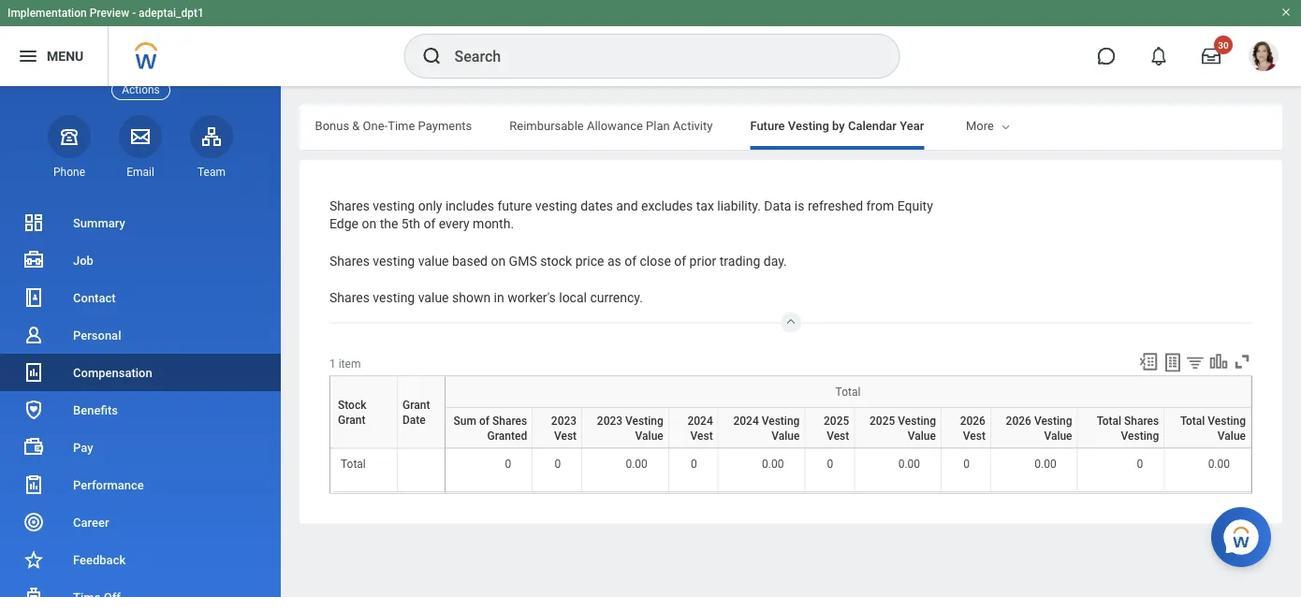 Task type: vqa. For each thing, say whether or not it's contained in the screenshot.
the top chevron down icon
no



Task type: locate. For each thing, give the bounding box(es) containing it.
vest up total - 2026 vest button
[[964, 429, 986, 442]]

of up total - sum of shares granted button
[[479, 414, 490, 427]]

of down only
[[424, 216, 436, 232]]

export to excel image
[[1139, 352, 1159, 372]]

stock down item
[[338, 399, 367, 412]]

sum
[[454, 414, 477, 427], [485, 449, 487, 450]]

1 row element from the left
[[446, 377, 1256, 448]]

vesting left 'by'
[[788, 118, 830, 133]]

the
[[380, 216, 398, 232]]

0.00 down total - 2026 vesting value button
[[1035, 458, 1057, 471]]

5th
[[402, 216, 420, 232]]

phone button
[[48, 115, 91, 180]]

and
[[617, 198, 638, 214]]

1 0.00 button from the left
[[626, 457, 651, 472]]

currency.
[[590, 290, 643, 305]]

1 horizontal spatial sum
[[485, 449, 487, 450]]

grant inside "stock grant"
[[338, 414, 366, 427]]

2023 vesting value
[[597, 414, 664, 442]]

0 horizontal spatial on
[[362, 216, 377, 232]]

total - 2026 vest button
[[963, 449, 971, 450]]

2 0 button from the left
[[555, 457, 564, 472]]

0 down total - 2024 vest button
[[691, 458, 698, 471]]

6 0 button from the left
[[1138, 457, 1147, 472]]

grant date
[[403, 399, 430, 427]]

on
[[362, 216, 377, 232], [491, 253, 506, 269]]

0.00 down total - 2023 vesting value button
[[626, 458, 648, 471]]

stock
[[541, 253, 572, 269]]

0.00 down "total - 2024 vesting value" button
[[762, 458, 784, 471]]

2026
[[961, 414, 986, 427], [1006, 414, 1032, 427], [965, 449, 967, 450], [1032, 449, 1034, 450]]

item
[[339, 357, 361, 370]]

shares vesting value based on gms stock price as of close of prior trading day.
[[330, 253, 787, 269]]

value up the total - total vesting value column header
[[1218, 429, 1247, 442]]

0 button down 'sum of shares granted'
[[505, 457, 514, 472]]

2024 up "total - 2024 vesting value" button
[[734, 414, 759, 427]]

1 0 button from the left
[[505, 457, 514, 472]]

tab list containing bonus & one-time payments
[[0, 105, 925, 150]]

0.00 button down total - 2025 vesting value button
[[899, 457, 923, 472]]

shares inside the total shares vesting
[[1125, 414, 1160, 427]]

5 0.00 from the left
[[1209, 458, 1231, 471]]

edge
[[330, 216, 359, 232]]

0.00 down the total - total vesting value column header
[[1209, 458, 1231, 471]]

vesting down the total shares vesting at the bottom of the page
[[1124, 449, 1127, 450]]

0.00 button down total - 2023 vesting value button
[[626, 457, 651, 472]]

4 0.00 from the left
[[1035, 458, 1057, 471]]

2 row element from the left
[[332, 377, 449, 448]]

refreshed
[[808, 198, 864, 214]]

phone logan mcneil element
[[48, 165, 91, 180]]

vesting up the total - total vesting value column header
[[1208, 414, 1247, 427]]

0 horizontal spatial sum
[[454, 414, 477, 427]]

search image
[[421, 45, 443, 67]]

stock up total element
[[362, 449, 365, 450]]

vest up the total - 2025 vest button
[[827, 429, 850, 442]]

6 0 from the left
[[1138, 458, 1144, 471]]

1 0.00 from the left
[[626, 458, 648, 471]]

vesting
[[373, 198, 415, 214], [536, 198, 578, 214], [373, 253, 415, 269], [373, 290, 415, 305]]

granted inside 'sum of shares granted'
[[488, 429, 527, 442]]

vest up total - 2023 vest button
[[554, 429, 577, 442]]

grant up stock grant button
[[338, 414, 366, 427]]

1 value from the top
[[418, 253, 449, 269]]

value down 2023 vesting value
[[628, 449, 631, 450]]

date down grant date
[[421, 449, 423, 450]]

0 vertical spatial date
[[403, 414, 426, 427]]

implementation
[[7, 7, 87, 20]]

vesting up total - total shares vesting column header
[[1122, 429, 1160, 442]]

0 for first 0 button from the left
[[505, 458, 512, 471]]

vesting up total - 2025 vesting value button
[[898, 414, 937, 427]]

granted down 'sum of shares granted'
[[491, 449, 495, 450]]

shares up total - total shares vesting column header
[[1125, 414, 1160, 427]]

2 0 from the left
[[555, 458, 561, 471]]

personal link
[[0, 317, 281, 354]]

5 0 from the left
[[964, 458, 970, 471]]

stock inside row element
[[338, 399, 367, 412]]

vesting up "total - 2024 vesting value" button
[[762, 414, 800, 427]]

0.00
[[626, 458, 648, 471], [762, 458, 784, 471], [899, 458, 921, 471], [1035, 458, 1057, 471], [1209, 458, 1231, 471]]

- down "2026 vesting value"
[[1031, 449, 1031, 450]]

shares inside 'sum of shares granted'
[[493, 414, 527, 427]]

2025
[[824, 414, 850, 427], [870, 414, 896, 427], [829, 449, 831, 450], [895, 449, 897, 450]]

on left gms
[[491, 253, 506, 269]]

0 vertical spatial value
[[418, 253, 449, 269]]

shares vesting only includes future vesting dates and excludes tax liability. data is refreshed from equity edge on the 5th of every month.
[[330, 198, 934, 232]]

vest down 2024 vest
[[695, 449, 697, 450]]

4 0 button from the left
[[828, 457, 837, 472]]

close environment banner image
[[1281, 7, 1292, 18]]

Search Workday  search field
[[455, 36, 861, 77]]

0.00 button down total - 2026 vesting value button
[[1035, 457, 1060, 472]]

grant date button
[[419, 449, 423, 450]]

shares down 'sum of shares granted'
[[488, 449, 491, 450]]

actions
[[122, 83, 160, 97]]

feedback image
[[22, 549, 45, 571]]

vest up total - 2024 vest button
[[691, 429, 713, 442]]

shares
[[330, 198, 370, 214], [330, 253, 370, 269], [330, 290, 370, 305], [493, 414, 527, 427], [1125, 414, 1160, 427], [488, 449, 491, 450], [1121, 449, 1124, 450]]

2 value from the top
[[418, 290, 449, 305]]

reimbursable allowance plan activity
[[510, 118, 713, 133]]

pay link
[[0, 429, 281, 466]]

value left 'based'
[[418, 253, 449, 269]]

3 0.00 from the left
[[899, 458, 921, 471]]

sum down 'sum of shares granted'
[[485, 449, 487, 450]]

0 down total - total shares vesting column header
[[1138, 458, 1144, 471]]

3 0 from the left
[[691, 458, 698, 471]]

shares up edge
[[330, 198, 370, 214]]

- down the 2024 vesting value at the right bottom of page
[[758, 449, 759, 450]]

vesting for shown
[[373, 290, 415, 305]]

shares vesting value shown in worker's local currency.
[[330, 290, 643, 305]]

includes
[[446, 198, 495, 214]]

list
[[0, 204, 281, 598]]

value down the 2024 vesting value at the right bottom of page
[[765, 449, 767, 450]]

0 for fifth 0 button
[[964, 458, 970, 471]]

4 0 from the left
[[828, 458, 834, 471]]

row element up 'total - sum of shares granted total - 2023 vest total - 2023 vesting value total - 2024 vest total - 2024 vesting value total - 2025 vest total - 2025 vesting value total - 2026 vest total - 2026 vesting value total - total shares vesting total - total vesting value'
[[446, 377, 1256, 448]]

equity
[[898, 198, 934, 214]]

1
[[330, 357, 336, 370]]

expand/collapse chart image
[[1209, 352, 1230, 372]]

row element up "stock grant grant date"
[[332, 377, 449, 448]]

0.00 button down "total - 2024 vesting value" button
[[762, 457, 787, 472]]

2025 down 2025 vesting value
[[895, 449, 897, 450]]

value inside the 2024 vesting value
[[772, 429, 800, 442]]

value left '2025 vest' at the bottom
[[772, 429, 800, 442]]

1 vertical spatial on
[[491, 253, 506, 269]]

1 vertical spatial date
[[421, 449, 423, 450]]

value inside "2026 vesting value"
[[1045, 429, 1073, 442]]

vesting up total - 2023 vesting value button
[[626, 414, 664, 427]]

value left the total shares vesting at the bottom of the page
[[1045, 429, 1073, 442]]

- down 2024 vest
[[692, 449, 692, 450]]

0 button down total - total shares vesting column header
[[1138, 457, 1147, 472]]

1 0 from the left
[[505, 458, 512, 471]]

total - 2024 vesting value button
[[756, 449, 768, 450]]

value for based
[[418, 253, 449, 269]]

tab list
[[0, 105, 925, 150]]

2025 vesting value
[[870, 414, 937, 442]]

total - total shares vesting column header
[[1078, 449, 1165, 450]]

sum inside 'sum of shares granted'
[[454, 414, 477, 427]]

row element
[[446, 377, 1256, 448], [332, 377, 449, 448]]

vesting up total - 2026 vesting value button
[[1035, 414, 1073, 427]]

more
[[967, 118, 995, 133]]

grant up total element
[[365, 449, 367, 450]]

of inside shares vesting only includes future vesting dates and excludes tax liability. data is refreshed from equity edge on the 5th of every month.
[[424, 216, 436, 232]]

value left shown
[[418, 290, 449, 305]]

grant up grant date button
[[403, 399, 430, 412]]

value left 2026 vest
[[908, 429, 937, 442]]

vesting down "2026 vesting value"
[[1034, 449, 1037, 450]]

2026 up total - 2026 vesting value button
[[1006, 414, 1032, 427]]

vest inside 2026 vest
[[964, 429, 986, 442]]

select to filter grid data image
[[1186, 353, 1206, 372]]

0 button
[[505, 457, 514, 472], [555, 457, 564, 472], [691, 457, 700, 472], [828, 457, 837, 472], [964, 457, 973, 472], [1138, 457, 1147, 472]]

-
[[132, 7, 136, 20], [485, 449, 485, 450], [556, 449, 556, 450], [622, 449, 622, 450], [692, 449, 692, 450], [758, 449, 759, 450], [829, 449, 829, 450], [895, 449, 895, 450], [965, 449, 965, 450], [1031, 449, 1031, 450], [1118, 449, 1118, 450], [1205, 449, 1206, 450]]

menu
[[47, 48, 84, 64]]

0.00 button down the total - total vesting value column header
[[1209, 457, 1233, 472]]

total - 2023 vest button
[[553, 449, 561, 450]]

0 down total - 2023 vest button
[[555, 458, 561, 471]]

2023 up total - 2023 vesting value button
[[597, 414, 623, 427]]

- down 2023 vest
[[556, 449, 556, 450]]

trading
[[720, 253, 761, 269]]

benefits link
[[0, 391, 281, 429]]

0 button down total - 2024 vest button
[[691, 457, 700, 472]]

export to worksheets image
[[1162, 352, 1185, 374]]

granted up total - sum of shares granted button
[[488, 429, 527, 442]]

total - 2025 vest button
[[826, 449, 834, 450]]

stock for stock grant
[[338, 399, 367, 412]]

shown
[[452, 290, 491, 305]]

of
[[424, 216, 436, 232], [625, 253, 637, 269], [675, 253, 687, 269], [479, 414, 490, 427], [487, 449, 488, 450]]

- down 'sum of shares granted'
[[485, 449, 485, 450]]

activity
[[673, 118, 713, 133]]

2026 inside "2026 vesting value"
[[1006, 414, 1032, 427]]

2023 up total - 2023 vest button
[[551, 414, 577, 427]]

view team image
[[200, 125, 223, 148]]

0 vertical spatial stock
[[338, 399, 367, 412]]

2024 vest
[[688, 414, 713, 442]]

date up grant date button
[[403, 414, 426, 427]]

30 button
[[1191, 36, 1233, 77]]

0 down total - 2026 vest button
[[964, 458, 970, 471]]

0.00 down total - 2025 vesting value button
[[899, 458, 921, 471]]

sum right grant date
[[454, 414, 477, 427]]

2 0.00 from the left
[[762, 458, 784, 471]]

career link
[[0, 504, 281, 541]]

profile logan mcneil image
[[1249, 41, 1279, 75]]

feedback
[[73, 553, 126, 567]]

0 vertical spatial granted
[[488, 429, 527, 442]]

notifications large image
[[1150, 47, 1169, 66]]

0 vertical spatial sum
[[454, 414, 477, 427]]

granted
[[488, 429, 527, 442], [491, 449, 495, 450]]

1 vertical spatial value
[[418, 290, 449, 305]]

vesting
[[788, 118, 830, 133], [626, 414, 664, 427], [762, 414, 800, 427], [898, 414, 937, 427], [1035, 414, 1073, 427], [1208, 414, 1247, 427], [1122, 429, 1160, 442], [625, 449, 628, 450], [761, 449, 764, 450], [898, 449, 901, 450], [1034, 449, 1037, 450], [1124, 449, 1127, 450], [1208, 449, 1211, 450]]

0 button down total - 2026 vest button
[[964, 457, 973, 472]]

email logan mcneil element
[[119, 165, 162, 180]]

dates
[[581, 198, 613, 214]]

summary
[[73, 216, 125, 230]]

1 vertical spatial stock
[[362, 449, 365, 450]]

compensation link
[[0, 354, 281, 391]]

2025 up total - 2025 vesting value button
[[870, 414, 896, 427]]

- right the preview
[[132, 7, 136, 20]]

&
[[352, 118, 360, 133]]

- down 2026 vest
[[965, 449, 965, 450]]

0 vertical spatial on
[[362, 216, 377, 232]]

excludes
[[642, 198, 693, 214]]

toolbar
[[1130, 352, 1253, 376]]

2026 up total - 2026 vest button
[[961, 414, 986, 427]]

fullscreen image
[[1233, 352, 1253, 372]]

total element
[[341, 454, 366, 471]]

0 button down total - 2023 vest button
[[555, 457, 564, 472]]

2024 vesting value
[[734, 414, 800, 442]]

career
[[73, 516, 109, 530]]

value down 2025 vesting value
[[901, 449, 903, 450]]

vesting inside "2026 vesting value"
[[1035, 414, 1073, 427]]

vest
[[554, 429, 577, 442], [691, 429, 713, 442], [827, 429, 850, 442], [964, 429, 986, 442], [559, 449, 560, 450], [695, 449, 697, 450], [831, 449, 833, 450], [968, 449, 970, 450]]

total inside the 'total vesting value'
[[1181, 414, 1206, 427]]

value left 2024 vest
[[636, 429, 664, 442]]

stock grant button
[[362, 449, 368, 450]]

0 button down the total - 2025 vest button
[[828, 457, 837, 472]]

0 for fifth 0 button from the right
[[555, 458, 561, 471]]

1 vertical spatial granted
[[491, 449, 495, 450]]

date
[[403, 414, 426, 427], [421, 449, 423, 450]]

job
[[73, 253, 94, 267]]

2024
[[688, 414, 713, 427], [734, 414, 759, 427], [693, 449, 695, 450], [759, 449, 761, 450]]

compensation
[[73, 366, 152, 380]]



Task type: describe. For each thing, give the bounding box(es) containing it.
- down 2025 vesting value
[[895, 449, 895, 450]]

2025 inside 2025 vesting value
[[870, 414, 896, 427]]

stock for stock grant grant date
[[362, 449, 365, 450]]

based
[[452, 253, 488, 269]]

adeptai_dpt1
[[139, 7, 204, 20]]

- down 2023 vesting value
[[622, 449, 622, 450]]

total - 2024 vest button
[[690, 449, 698, 450]]

phone image
[[56, 125, 82, 148]]

- down '2025 vest' at the bottom
[[829, 449, 829, 450]]

vest inside 2023 vest
[[554, 429, 577, 442]]

2024 inside the 2024 vesting value
[[734, 414, 759, 427]]

vesting for includes
[[373, 198, 415, 214]]

plan
[[646, 118, 670, 133]]

team logan mcneil element
[[190, 165, 233, 180]]

vest down 2026 vest
[[968, 449, 970, 450]]

navigation pane region
[[0, 65, 281, 598]]

vesting inside tab list
[[788, 118, 830, 133]]

team
[[198, 166, 226, 179]]

vesting inside 2025 vesting value
[[898, 414, 937, 427]]

from
[[867, 198, 895, 214]]

vesting inside 2023 vesting value
[[626, 414, 664, 427]]

value inside 2023 vesting value
[[636, 429, 664, 442]]

vest inside '2025 vest'
[[827, 429, 850, 442]]

justify image
[[17, 45, 39, 67]]

tax
[[697, 198, 714, 214]]

on inside shares vesting only includes future vesting dates and excludes tax liability. data is refreshed from equity edge on the 5th of every month.
[[362, 216, 377, 232]]

0 for 3rd 0 button from the right
[[828, 458, 834, 471]]

4 0.00 button from the left
[[1035, 457, 1060, 472]]

phone
[[53, 166, 85, 179]]

0 for 6th 0 button
[[1138, 458, 1144, 471]]

row element containing sum of shares granted
[[446, 377, 1256, 448]]

row element containing stock grant
[[332, 377, 449, 448]]

vesting for based
[[373, 253, 415, 269]]

total - sum of shares granted total - 2023 vest total - 2023 vesting value total - 2024 vest total - 2024 vesting value total - 2025 vest total - 2025 vesting value total - 2026 vest total - 2026 vesting value total - total shares vesting total - total vesting value
[[482, 449, 1214, 450]]

2026 vesting value
[[1006, 414, 1073, 442]]

total inside the total shares vesting
[[1097, 414, 1122, 427]]

of inside 'sum of shares granted'
[[479, 414, 490, 427]]

menu banner
[[0, 0, 1302, 86]]

sum of shares granted
[[454, 414, 527, 442]]

email button
[[119, 115, 162, 180]]

value down the 'total vesting value'
[[1211, 449, 1214, 450]]

year
[[900, 118, 925, 133]]

of down 'sum of shares granted'
[[487, 449, 488, 450]]

day.
[[764, 253, 787, 269]]

value inside the 'total vesting value'
[[1218, 429, 1247, 442]]

vesting down 2025 vesting value
[[898, 449, 901, 450]]

total - sum of shares granted button
[[482, 449, 496, 450]]

payments
[[418, 118, 472, 133]]

- down the 'total vesting value'
[[1205, 449, 1206, 450]]

liability.
[[718, 198, 761, 214]]

career image
[[22, 511, 45, 534]]

value down "2026 vesting value"
[[1037, 449, 1040, 450]]

vest down '2025 vest' at the bottom
[[831, 449, 833, 450]]

shares down the total shares vesting at the bottom of the page
[[1121, 449, 1124, 450]]

prior
[[690, 253, 717, 269]]

2025 vest
[[824, 414, 850, 442]]

performance image
[[22, 474, 45, 496]]

actions button
[[112, 80, 170, 100]]

total - 2026 vesting value button
[[1029, 449, 1041, 450]]

2023 down 2023 vest
[[556, 449, 558, 450]]

of left prior
[[675, 253, 687, 269]]

data
[[765, 198, 792, 214]]

one-
[[363, 118, 388, 133]]

vesting down 2023 vesting value
[[625, 449, 628, 450]]

2023 vest
[[551, 414, 577, 442]]

bonus & one-time payments
[[315, 118, 472, 133]]

time
[[388, 118, 415, 133]]

worker's
[[508, 290, 556, 305]]

team link
[[190, 115, 233, 180]]

30
[[1219, 39, 1229, 51]]

2023 inside 2023 vesting value
[[597, 414, 623, 427]]

personal
[[73, 328, 121, 342]]

in
[[494, 290, 505, 305]]

feedback link
[[0, 541, 281, 579]]

total - 2025 vesting value button
[[892, 449, 904, 450]]

reimbursable
[[510, 118, 584, 133]]

shares down edge
[[330, 253, 370, 269]]

summary link
[[0, 204, 281, 242]]

5 0 button from the left
[[964, 457, 973, 472]]

- inside menu 'banner'
[[132, 7, 136, 20]]

personal image
[[22, 324, 45, 347]]

every
[[439, 216, 470, 232]]

gms
[[509, 253, 537, 269]]

is
[[795, 198, 805, 214]]

value for shown
[[418, 290, 449, 305]]

2026 down "2026 vesting value"
[[1032, 449, 1034, 450]]

contact link
[[0, 279, 281, 317]]

job image
[[22, 249, 45, 272]]

benefits
[[73, 403, 118, 417]]

2024 up total - 2024 vest button
[[688, 414, 713, 427]]

2 0.00 button from the left
[[762, 457, 787, 472]]

2023 down 2023 vesting value
[[623, 449, 625, 450]]

implementation preview -   adeptai_dpt1
[[7, 7, 204, 20]]

menu button
[[0, 26, 108, 86]]

3 0 button from the left
[[691, 457, 700, 472]]

vest inside 2024 vest
[[691, 429, 713, 442]]

future
[[751, 118, 785, 133]]

2025 up the total - 2025 vest button
[[824, 414, 850, 427]]

vest down 2023 vest
[[559, 449, 560, 450]]

future
[[498, 198, 532, 214]]

value inside 2025 vesting value
[[908, 429, 937, 442]]

performance link
[[0, 466, 281, 504]]

total - 2023 vesting value button
[[620, 449, 631, 450]]

close
[[640, 253, 671, 269]]

inbox large image
[[1203, 47, 1221, 66]]

of right "as"
[[625, 253, 637, 269]]

local
[[559, 290, 587, 305]]

pay
[[73, 441, 93, 455]]

month.
[[473, 216, 514, 232]]

list containing summary
[[0, 204, 281, 598]]

vesting inside the 2024 vesting value
[[762, 414, 800, 427]]

0 for 4th 0 button from right
[[691, 458, 698, 471]]

date inside grant date
[[403, 414, 426, 427]]

shares up item
[[330, 290, 370, 305]]

2025 down '2025 vest' at the bottom
[[829, 449, 831, 450]]

2026 vest
[[961, 414, 986, 442]]

performance
[[73, 478, 144, 492]]

time off image
[[22, 586, 45, 598]]

allowance
[[587, 118, 643, 133]]

bonus
[[315, 118, 349, 133]]

3 0.00 button from the left
[[899, 457, 923, 472]]

total shares vesting
[[1097, 414, 1160, 442]]

vesting inside the total shares vesting
[[1122, 429, 1160, 442]]

email
[[127, 166, 154, 179]]

vesting inside the 'total vesting value'
[[1208, 414, 1247, 427]]

preview
[[90, 7, 129, 20]]

vesting down the 'total vesting value'
[[1208, 449, 1211, 450]]

1 vertical spatial sum
[[485, 449, 487, 450]]

contact
[[73, 291, 116, 305]]

1 item
[[330, 357, 361, 370]]

- down the total shares vesting at the bottom of the page
[[1118, 449, 1118, 450]]

future vesting by calendar year
[[751, 118, 925, 133]]

as
[[608, 253, 622, 269]]

total - total vesting value column header
[[1165, 449, 1252, 450]]

job link
[[0, 242, 281, 279]]

by
[[833, 118, 845, 133]]

only
[[418, 198, 442, 214]]

2026 down 2026 vest
[[965, 449, 967, 450]]

benefits image
[[22, 399, 45, 421]]

mail image
[[129, 125, 152, 148]]

2024 down the 2024 vesting value at the right bottom of page
[[759, 449, 761, 450]]

1 horizontal spatial on
[[491, 253, 506, 269]]

vesting down the 2024 vesting value at the right bottom of page
[[761, 449, 764, 450]]

contact image
[[22, 287, 45, 309]]

pay image
[[22, 436, 45, 459]]

compensation image
[[22, 362, 45, 384]]

5 0.00 button from the left
[[1209, 457, 1233, 472]]

stock grant grant date
[[362, 449, 423, 450]]

summary image
[[22, 212, 45, 234]]

chevron up image
[[780, 312, 803, 327]]

price
[[576, 253, 604, 269]]

shares inside shares vesting only includes future vesting dates and excludes tax liability. data is refreshed from equity edge on the 5th of every month.
[[330, 198, 370, 214]]

2024 down 2024 vest
[[693, 449, 695, 450]]

grant down grant date
[[419, 449, 421, 450]]



